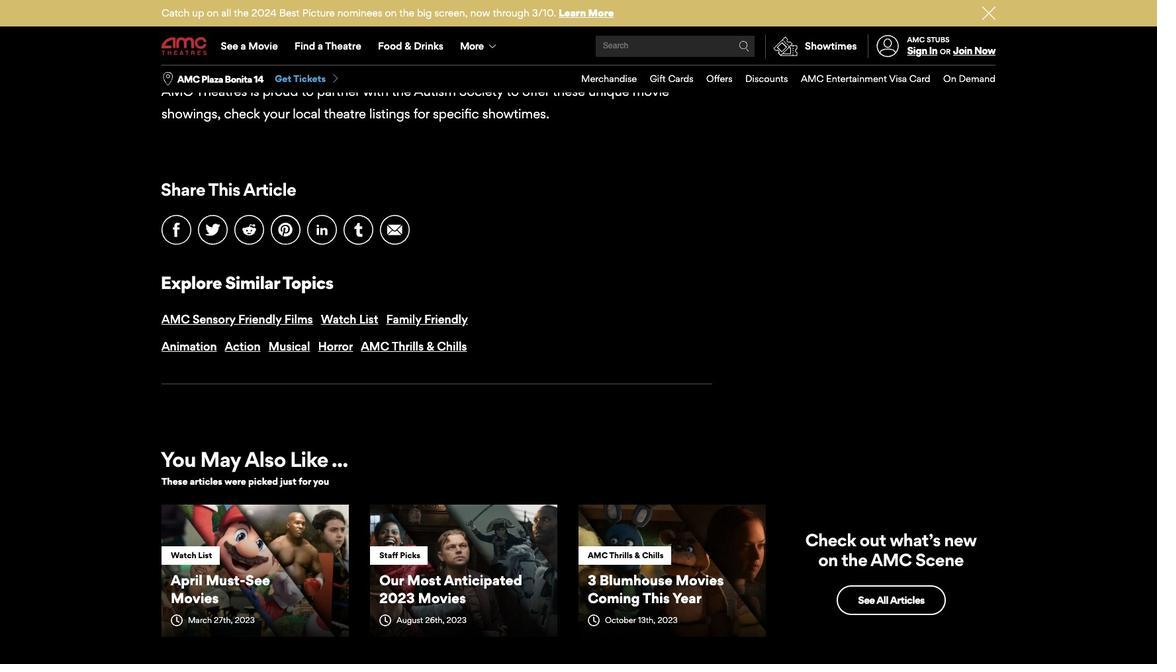 Task type: describe. For each thing, give the bounding box(es) containing it.
theatre
[[325, 40, 361, 52]]

plaza
[[201, 73, 223, 85]]

listings
[[369, 106, 410, 122]]

explore
[[161, 272, 222, 293]]

food & drinks link
[[370, 28, 452, 65]]

our most anticipated 2023 movies image
[[370, 505, 558, 637]]

scene
[[916, 549, 964, 571]]

you may also like ... these articles were picked just for you
[[161, 447, 348, 487]]

watch list for topmost watch list 'link'
[[321, 313, 378, 326]]

1 horizontal spatial get
[[275, 73, 292, 84]]

may
[[200, 447, 241, 473]]

movies inside april must-see movies
[[171, 591, 219, 607]]

movies inside our most anticipated 2023 movies
[[418, 591, 466, 607]]

2024
[[251, 7, 277, 19]]

demand
[[959, 73, 996, 84]]

share this article
[[161, 179, 296, 200]]

card
[[910, 73, 931, 84]]

...
[[332, 447, 348, 473]]

0 horizontal spatial on
[[207, 7, 219, 19]]

1 horizontal spatial get tickets
[[275, 73, 326, 84]]

amc up "3"
[[588, 551, 608, 561]]

staff picks link
[[354, 547, 428, 565]]

see a movie link
[[213, 28, 286, 65]]

these
[[162, 476, 188, 487]]

partner
[[317, 83, 360, 99]]

proud
[[263, 83, 298, 99]]

watch list for leftmost watch list 'link'
[[171, 551, 212, 561]]

family friendly link
[[386, 309, 472, 332]]

out
[[860, 529, 886, 551]]

drinks
[[414, 40, 444, 52]]

learn
[[559, 7, 586, 19]]

like
[[290, 447, 328, 473]]

all
[[221, 7, 231, 19]]

new
[[944, 529, 977, 551]]

1 vertical spatial watch
[[171, 551, 196, 561]]

see a movie
[[221, 40, 278, 52]]

search the AMC website text field
[[601, 41, 739, 51]]

see all articles link
[[837, 586, 946, 616]]

showtimes.
[[483, 106, 550, 122]]

3 blumhouse movies coming this year link
[[588, 573, 724, 607]]

see inside april must-see movies
[[246, 573, 270, 589]]

april
[[171, 573, 203, 589]]

up
[[192, 7, 204, 19]]

catch
[[162, 7, 190, 19]]

articles
[[190, 476, 223, 487]]

0 vertical spatial tickets
[[202, 14, 237, 27]]

more inside button
[[460, 40, 484, 52]]

more button
[[452, 28, 507, 65]]

discounts link
[[733, 66, 788, 93]]

2023
[[379, 591, 415, 607]]

all
[[877, 594, 889, 607]]

society
[[459, 83, 504, 99]]

saturday,
[[346, 11, 406, 27]]

3 blumhouse movies coming this year image
[[579, 505, 766, 637]]

a for movie
[[241, 40, 246, 52]]

gift cards link
[[637, 66, 694, 93]]

the inside check out what's new on the amc scene
[[842, 549, 868, 571]]

post on reddit image
[[234, 215, 264, 245]]

also
[[245, 447, 286, 473]]

amc inside check out what's new on the amc scene
[[871, 549, 912, 571]]

find a theatre link
[[286, 28, 370, 65]]

screen,
[[435, 7, 468, 19]]

autism
[[414, 83, 456, 99]]

menu containing merchandise
[[568, 66, 996, 93]]

showtimes image
[[766, 34, 805, 58]]

animation link
[[162, 336, 221, 359]]

for inside you may also like ... these articles were picked just for you
[[299, 476, 311, 487]]

article
[[243, 179, 296, 200]]

amc theatres is proud to partner with the autism society to offer these unique movie showings, check your local theatre listings for specific showtimes.
[[162, 83, 669, 122]]

family friendly
[[386, 313, 468, 326]]

amc right horror link
[[361, 340, 389, 353]]

just
[[280, 476, 297, 487]]

amc up animation
[[162, 313, 190, 326]]

pin on pinterest image
[[271, 215, 301, 245]]

picked
[[248, 476, 278, 487]]

the inside amc theatres is proud to partner with the autism society to offer these unique movie showings, check your local theatre listings for specific showtimes.
[[392, 83, 411, 99]]

our most anticipated 2023 movies link
[[379, 573, 522, 607]]

food
[[378, 40, 402, 52]]

what's
[[890, 529, 941, 551]]

2 friendly from the left
[[424, 313, 468, 326]]

menu containing more
[[162, 28, 996, 65]]

showtimes
[[805, 40, 857, 52]]

27
[[461, 11, 477, 27]]

stubs
[[927, 35, 950, 44]]

animation
[[162, 340, 217, 353]]

0 vertical spatial get tickets
[[183, 14, 237, 27]]

amc inside amc theatres is proud to partner with the autism society to offer these unique movie showings, check your local theatre listings for specific showtimes.
[[162, 83, 193, 99]]

offers
[[707, 73, 733, 84]]

14
[[254, 73, 264, 85]]

movie
[[249, 40, 278, 52]]

blumhouse
[[600, 573, 673, 589]]

submit search icon image
[[739, 41, 750, 52]]

0 vertical spatial get
[[183, 14, 201, 27]]

& inside food & drinks link
[[405, 40, 412, 52]]

the right all
[[234, 7, 249, 19]]

find
[[295, 40, 315, 52]]

local
[[293, 106, 321, 122]]

sensory
[[193, 313, 236, 326]]

on demand
[[944, 73, 996, 84]]

must-
[[206, 573, 246, 589]]

coming
[[588, 591, 640, 607]]



Task type: locate. For each thing, give the bounding box(es) containing it.
0 vertical spatial menu
[[162, 28, 996, 65]]

1 horizontal spatial watch list
[[321, 313, 378, 326]]

find a theatre
[[295, 40, 361, 52]]

0 vertical spatial watch
[[321, 313, 357, 326]]

1 horizontal spatial movies
[[418, 591, 466, 607]]

merchandise
[[581, 73, 637, 84]]

theatre
[[324, 106, 366, 122]]

see for see all articles
[[858, 594, 875, 607]]

0 horizontal spatial watch
[[171, 551, 196, 561]]

on left all
[[207, 7, 219, 19]]

watch list link up april
[[146, 547, 220, 565]]

movies inside 3 blumhouse movies coming this year
[[676, 573, 724, 589]]

0 horizontal spatial for
[[299, 476, 311, 487]]

on demand link
[[931, 66, 996, 93]]

0 horizontal spatial this
[[208, 179, 240, 200]]

1 horizontal spatial friendly
[[424, 313, 468, 326]]

get
[[183, 14, 201, 27], [275, 73, 292, 84]]

get tickets up "see a movie"
[[183, 14, 237, 27]]

1 vertical spatial get tickets link
[[275, 73, 341, 85]]

0 horizontal spatial more
[[460, 40, 484, 52]]

april must-see movies
[[171, 573, 270, 607]]

0 vertical spatial amc thrills & chills link
[[361, 336, 471, 359]]

0 horizontal spatial a
[[241, 40, 246, 52]]

menu down showtimes image
[[568, 66, 996, 93]]

tickets up "see a movie"
[[202, 14, 237, 27]]

amc sensory friendly films link
[[162, 309, 317, 332]]

cookie consent banner dialog
[[0, 629, 1158, 665]]

thrills for the rightmost amc thrills & chills link
[[610, 551, 633, 561]]

a right find
[[318, 40, 323, 52]]

0 horizontal spatial amc thrills & chills
[[361, 340, 467, 353]]

0 horizontal spatial watch list link
[[146, 547, 220, 565]]

amc plaza bonita 14
[[177, 73, 264, 85]]

1 vertical spatial for
[[299, 476, 311, 487]]

offer
[[522, 83, 550, 99]]

1 vertical spatial &
[[427, 340, 434, 353]]

amc thrills & chills for top amc thrills & chills link
[[361, 340, 467, 353]]

0 horizontal spatial see
[[221, 40, 238, 52]]

amc thrills & chills link up blumhouse
[[563, 547, 671, 565]]

bonita
[[225, 73, 252, 85]]

amc down the showtimes 'link'
[[801, 73, 824, 84]]

cards
[[668, 73, 694, 84]]

get tickets link down find
[[275, 73, 341, 85]]

for inside amc theatres is proud to partner with the autism society to offer these unique movie showings, check your local theatre listings for specific showtimes.
[[414, 106, 430, 122]]

watch list up horror link
[[321, 313, 378, 326]]

0 vertical spatial get tickets link
[[162, 5, 259, 36]]

our
[[379, 573, 404, 589]]

horror
[[318, 340, 353, 353]]

1 to from the left
[[302, 83, 314, 99]]

tickets down find
[[293, 73, 326, 84]]

picture
[[302, 7, 335, 19]]

3 blumhouse movies coming this year
[[588, 573, 724, 607]]

0 horizontal spatial movies
[[171, 591, 219, 607]]

check out what's new on the amc scene
[[805, 529, 977, 571]]

watch
[[321, 313, 357, 326], [171, 551, 196, 561]]

0 vertical spatial for
[[414, 106, 430, 122]]

menu
[[162, 28, 996, 65], [568, 66, 996, 93]]

1 vertical spatial get tickets
[[275, 73, 326, 84]]

sign in button
[[908, 44, 938, 57]]

1 vertical spatial watch list
[[171, 551, 212, 561]]

& up blumhouse
[[635, 551, 640, 561]]

2 horizontal spatial &
[[635, 551, 640, 561]]

get tickets link
[[162, 5, 259, 36], [275, 73, 341, 85]]

2 horizontal spatial see
[[858, 594, 875, 607]]

on right nominees
[[385, 7, 397, 19]]

on inside check out what's new on the amc scene
[[818, 549, 838, 571]]

1 horizontal spatial list
[[359, 313, 378, 326]]

friendly right family
[[424, 313, 468, 326]]

watch up april
[[171, 551, 196, 561]]

0 horizontal spatial list
[[198, 551, 212, 561]]

0 vertical spatial &
[[405, 40, 412, 52]]

1 horizontal spatial get tickets link
[[275, 73, 341, 85]]

in
[[929, 44, 938, 57]]

picks
[[400, 551, 421, 561]]

2 vertical spatial &
[[635, 551, 640, 561]]

chills down family friendly link
[[437, 340, 467, 353]]

amc thrills & chills
[[361, 340, 467, 353], [588, 551, 664, 561]]

get left all
[[183, 14, 201, 27]]

1 horizontal spatial tickets
[[293, 73, 326, 84]]

were
[[225, 476, 246, 487]]

entertainment
[[826, 73, 887, 84]]

amc plaza bonita 14 button
[[177, 73, 264, 86]]

april must-see movies image
[[162, 505, 349, 637]]

amc up see all articles link
[[871, 549, 912, 571]]

join now button
[[953, 44, 996, 57]]

amc sensory friendly films
[[162, 313, 313, 326]]

watch up horror
[[321, 313, 357, 326]]

1 horizontal spatial more
[[588, 7, 614, 19]]

1 vertical spatial amc thrills & chills link
[[563, 547, 671, 565]]

january
[[408, 11, 459, 27]]

for
[[414, 106, 430, 122], [299, 476, 311, 487]]

chills up blumhouse
[[642, 551, 664, 561]]

1 horizontal spatial watch
[[321, 313, 357, 326]]

action
[[225, 340, 261, 353]]

2 horizontal spatial on
[[818, 549, 838, 571]]

1 horizontal spatial for
[[414, 106, 430, 122]]

0 horizontal spatial get tickets link
[[162, 5, 259, 36]]

get tickets down find
[[275, 73, 326, 84]]

1 horizontal spatial &
[[427, 340, 434, 353]]

0 horizontal spatial get tickets
[[183, 14, 237, 27]]

for down autism
[[414, 106, 430, 122]]

amc inside amc stubs sign in or join now
[[908, 35, 925, 44]]

this down blumhouse
[[643, 591, 670, 607]]

see for see a movie
[[221, 40, 238, 52]]

1 horizontal spatial see
[[246, 573, 270, 589]]

or
[[940, 47, 951, 56]]

0 vertical spatial thrills
[[392, 340, 424, 353]]

a
[[241, 40, 246, 52], [318, 40, 323, 52]]

1 horizontal spatial amc thrills & chills
[[588, 551, 664, 561]]

visa
[[889, 73, 907, 84]]

0 horizontal spatial watch list
[[171, 551, 212, 561]]

& for top amc thrills & chills link
[[427, 340, 434, 353]]

1 vertical spatial thrills
[[610, 551, 633, 561]]

offers link
[[694, 66, 733, 93]]

see all articles
[[858, 594, 925, 607]]

migration, saturday, january 27
[[262, 11, 477, 27]]

thrills
[[392, 340, 424, 353], [610, 551, 633, 561]]

amc inside 'link'
[[801, 73, 824, 84]]

get tickets link up "see a movie"
[[162, 5, 259, 36]]

check
[[805, 529, 856, 551]]

2 horizontal spatial movies
[[676, 573, 724, 589]]

discounts
[[746, 73, 788, 84]]

amc logo image
[[162, 37, 208, 55], [162, 37, 208, 55]]

1 horizontal spatial this
[[643, 591, 670, 607]]

amc entertainment visa card
[[801, 73, 931, 84]]

user profile image
[[869, 35, 907, 57]]

2 to from the left
[[507, 83, 519, 99]]

for left you
[[299, 476, 311, 487]]

thrills for top amc thrills & chills link
[[392, 340, 424, 353]]

& for the rightmost amc thrills & chills link
[[635, 551, 640, 561]]

with
[[363, 83, 389, 99]]

1 friendly from the left
[[238, 313, 282, 326]]

is
[[250, 83, 259, 99]]

amc thrills & chills for the rightmost amc thrills & chills link
[[588, 551, 664, 561]]

movies up "year"
[[676, 573, 724, 589]]

post on tumblr image
[[344, 215, 373, 245]]

0 vertical spatial amc thrills & chills
[[361, 340, 467, 353]]

a for theatre
[[318, 40, 323, 52]]

this inside 3 blumhouse movies coming this year
[[643, 591, 670, 607]]

tickets
[[202, 14, 237, 27], [293, 73, 326, 84]]

the up see all articles
[[842, 549, 868, 571]]

gift cards
[[650, 73, 694, 84]]

this
[[208, 179, 240, 200], [643, 591, 670, 607]]

most
[[407, 573, 441, 589]]

amc thrills & chills link down family friendly
[[361, 336, 471, 359]]

share on linkedin image
[[307, 215, 337, 245]]

0 horizontal spatial friendly
[[238, 313, 282, 326]]

april must-see movies link
[[171, 573, 270, 607]]

these
[[553, 83, 585, 99]]

1 horizontal spatial thrills
[[610, 551, 633, 561]]

amc
[[908, 35, 925, 44], [801, 73, 824, 84], [177, 73, 200, 85], [162, 83, 193, 99], [162, 313, 190, 326], [361, 340, 389, 353], [871, 549, 912, 571], [588, 551, 608, 561]]

0 vertical spatial more
[[588, 7, 614, 19]]

0 vertical spatial see
[[221, 40, 238, 52]]

movies down most
[[418, 591, 466, 607]]

learn more link
[[559, 7, 614, 19]]

through
[[493, 7, 530, 19]]

0 vertical spatial watch list link
[[321, 309, 382, 332]]

the left big
[[400, 7, 415, 19]]

list for leftmost watch list 'link'
[[198, 551, 212, 561]]

check
[[224, 106, 260, 122]]

email image
[[380, 215, 410, 245]]

list up april
[[198, 551, 212, 561]]

menu down the "learn"
[[162, 28, 996, 65]]

films
[[285, 313, 313, 326]]

more right the "learn"
[[588, 7, 614, 19]]

friendly
[[238, 313, 282, 326], [424, 313, 468, 326]]

showtimes link
[[766, 34, 857, 58]]

amc thrills & chills down family
[[361, 340, 467, 353]]

watch list link up horror link
[[321, 309, 382, 332]]

friendly up action link
[[238, 313, 282, 326]]

0 horizontal spatial tickets
[[202, 14, 237, 27]]

join
[[953, 44, 973, 57]]

watch list up april
[[171, 551, 212, 561]]

1 vertical spatial tickets
[[293, 73, 326, 84]]

amc stubs sign in or join now
[[908, 35, 996, 57]]

amc up the sign
[[908, 35, 925, 44]]

to up local
[[302, 83, 314, 99]]

1 vertical spatial chills
[[642, 551, 664, 561]]

list for topmost watch list 'link'
[[359, 313, 378, 326]]

get tickets
[[183, 14, 237, 27], [275, 73, 326, 84]]

chills for the rightmost amc thrills & chills link
[[642, 551, 664, 561]]

more down 27
[[460, 40, 484, 52]]

the
[[234, 7, 249, 19], [400, 7, 415, 19], [392, 83, 411, 99], [842, 549, 868, 571]]

on left out
[[818, 549, 838, 571]]

0 horizontal spatial to
[[302, 83, 314, 99]]

the up listings
[[392, 83, 411, 99]]

a left movie
[[241, 40, 246, 52]]

0 vertical spatial this
[[208, 179, 240, 200]]

family
[[386, 313, 422, 326]]

1 vertical spatial more
[[460, 40, 484, 52]]

0 vertical spatial chills
[[437, 340, 467, 353]]

big
[[417, 7, 432, 19]]

2 vertical spatial see
[[858, 594, 875, 607]]

you
[[313, 476, 329, 487]]

thrills up blumhouse
[[610, 551, 633, 561]]

amc thrills & chills up blumhouse
[[588, 551, 664, 561]]

staff
[[379, 551, 398, 561]]

0 vertical spatial watch list
[[321, 313, 378, 326]]

chills for top amc thrills & chills link
[[437, 340, 467, 353]]

amc up showings,
[[162, 83, 193, 99]]

1 horizontal spatial amc thrills & chills link
[[563, 547, 671, 565]]

2 a from the left
[[318, 40, 323, 52]]

1 vertical spatial amc thrills & chills
[[588, 551, 664, 561]]

1 vertical spatial get
[[275, 73, 292, 84]]

0 horizontal spatial chills
[[437, 340, 467, 353]]

showings,
[[162, 106, 221, 122]]

your
[[263, 106, 290, 122]]

action link
[[225, 336, 265, 359]]

list left family
[[359, 313, 378, 326]]

& right food
[[405, 40, 412, 52]]

1 horizontal spatial chills
[[642, 551, 664, 561]]

specific
[[433, 106, 479, 122]]

this right share on the top
[[208, 179, 240, 200]]

1 vertical spatial this
[[643, 591, 670, 607]]

movies down april
[[171, 591, 219, 607]]

0 vertical spatial list
[[359, 313, 378, 326]]

0 horizontal spatial amc thrills & chills link
[[361, 336, 471, 359]]

1 vertical spatial menu
[[568, 66, 996, 93]]

sign in or join amc stubs element
[[868, 28, 996, 65]]

you
[[161, 447, 196, 473]]

0 horizontal spatial get
[[183, 14, 201, 27]]

now
[[975, 44, 996, 57]]

1 horizontal spatial to
[[507, 83, 519, 99]]

our most anticipated 2023 movies
[[379, 573, 522, 607]]

to up the showtimes.
[[507, 83, 519, 99]]

1 vertical spatial see
[[246, 573, 270, 589]]

thrills down family
[[392, 340, 424, 353]]

1 a from the left
[[241, 40, 246, 52]]

1 vertical spatial watch list link
[[146, 547, 220, 565]]

1 vertical spatial list
[[198, 551, 212, 561]]

amc left plaza
[[177, 73, 200, 85]]

0 horizontal spatial thrills
[[392, 340, 424, 353]]

migration,
[[262, 11, 343, 27]]

get right 14
[[275, 73, 292, 84]]

1 horizontal spatial watch list link
[[321, 309, 382, 332]]

sign
[[908, 44, 927, 57]]

1 horizontal spatial a
[[318, 40, 323, 52]]

1 horizontal spatial on
[[385, 7, 397, 19]]

0 horizontal spatial &
[[405, 40, 412, 52]]

& down family friendly link
[[427, 340, 434, 353]]

amc inside button
[[177, 73, 200, 85]]

now
[[471, 7, 490, 19]]



Task type: vqa. For each thing, say whether or not it's contained in the screenshot.
Movies in the April Must-See Movies
yes



